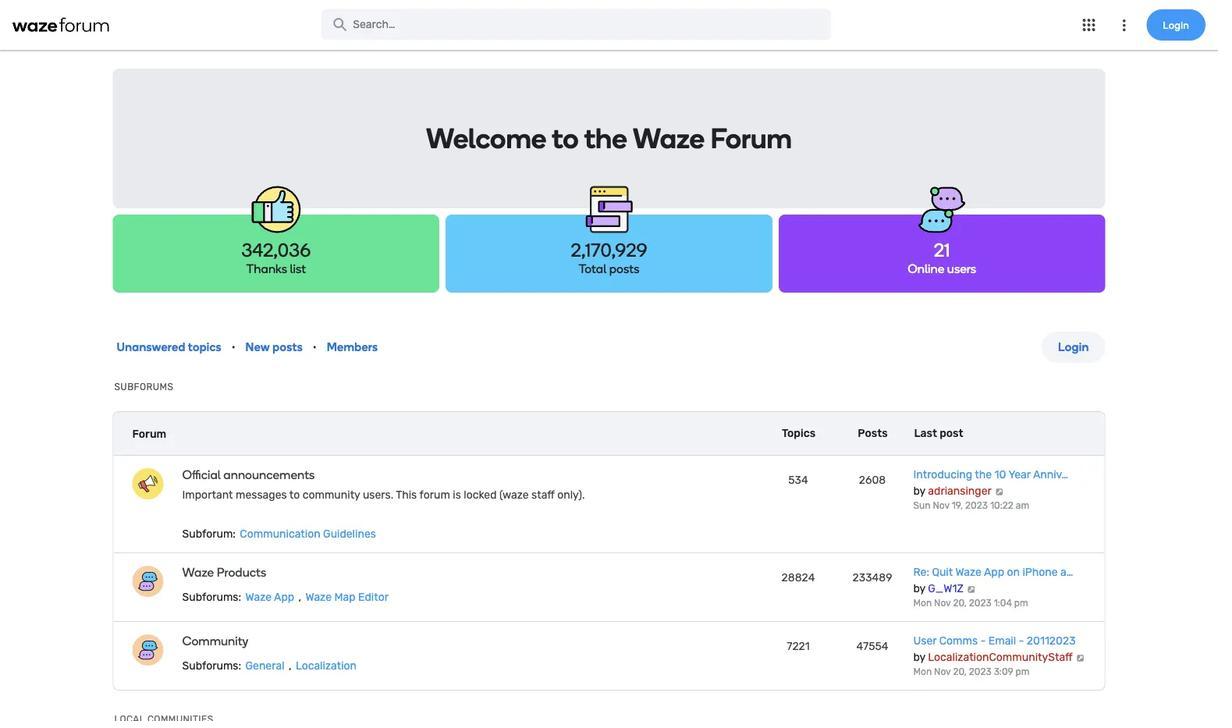 Task type: describe. For each thing, give the bounding box(es) containing it.
19,
[[952, 500, 963, 511]]

online
[[908, 262, 945, 276]]

by inside re: quit waze app on iphone a… by g_w1z
[[914, 582, 926, 595]]

on
[[1007, 566, 1020, 579]]

mon nov 20, 2023 3:09 pm
[[914, 667, 1030, 678]]

28824
[[782, 571, 815, 584]]

messages
[[236, 488, 287, 501]]

posts
[[858, 427, 888, 440]]

year
[[1009, 468, 1031, 481]]

by inside user comms - email - 20112023 by localizationcommunitystaff
[[914, 651, 926, 664]]

community link
[[182, 633, 633, 648]]

a…
[[1061, 566, 1074, 579]]

re: quit waze app on iphone a… link
[[914, 566, 1074, 579]]

general
[[246, 659, 285, 672]]

0 horizontal spatial forum
[[132, 427, 166, 440]]

0 vertical spatial the
[[584, 122, 627, 155]]

sun nov 19, 2023 10:22 am
[[914, 500, 1030, 511]]

subforums: for community
[[182, 659, 241, 672]]

community
[[182, 633, 249, 648]]

mon nov 20, 2023 1:04 pm
[[914, 598, 1029, 609]]

welcome
[[426, 122, 547, 155]]

thanks
[[246, 262, 287, 276]]

localizationcommunitystaff link
[[928, 651, 1073, 664]]

0 vertical spatial forum
[[711, 122, 792, 155]]

email
[[989, 635, 1016, 648]]

quit
[[932, 566, 953, 579]]

localization
[[296, 659, 357, 672]]

last
[[914, 427, 938, 440]]

locked
[[464, 488, 497, 501]]

editor
[[358, 591, 389, 603]]

products
[[217, 565, 266, 580]]

2023 for waze products
[[969, 598, 992, 609]]

342,036 thanks list
[[242, 239, 311, 276]]

by inside introducing the 10 year anniv… by adriansinger
[[914, 484, 926, 497]]

subforums: for waze products
[[182, 591, 241, 603]]

list
[[290, 262, 306, 276]]

1:04
[[994, 598, 1012, 609]]

guidelines
[[323, 527, 376, 540]]

announcements
[[224, 467, 315, 482]]

anniv…
[[1033, 468, 1069, 481]]

users
[[948, 262, 977, 276]]

subforum: communication guidelines
[[182, 527, 376, 540]]

sun
[[914, 500, 931, 511]]

pm for waze products
[[1015, 598, 1029, 609]]

communication
[[240, 527, 321, 540]]

adriansinger link
[[928, 484, 992, 497]]

g_w1z
[[928, 582, 964, 595]]

subforums: general , localization
[[182, 659, 357, 672]]

official
[[182, 467, 221, 482]]

1 horizontal spatial view the latest post image
[[995, 488, 1005, 496]]

waze products
[[182, 565, 266, 580]]

2,170,929
[[571, 239, 648, 262]]

mon for waze products
[[914, 598, 932, 609]]

waze app link
[[244, 591, 296, 603]]

is
[[453, 488, 461, 501]]

re:
[[914, 566, 930, 579]]

7221
[[787, 640, 810, 653]]

localization link
[[294, 659, 358, 672]]

2 - from the left
[[1019, 635, 1024, 648]]

10:22
[[991, 500, 1014, 511]]

waze map editor link
[[304, 591, 390, 603]]



Task type: locate. For each thing, give the bounding box(es) containing it.
1 vertical spatial ,
[[289, 659, 292, 672]]

0 vertical spatial ,
[[299, 591, 301, 603]]

app left map
[[274, 591, 294, 603]]

0 vertical spatial nov
[[933, 500, 950, 511]]

0 vertical spatial pm
[[1015, 598, 1029, 609]]

pm right 3:09
[[1016, 667, 1030, 678]]

posts
[[609, 262, 640, 276]]

0 horizontal spatial ,
[[289, 659, 292, 672]]

mon down user
[[914, 667, 932, 678]]

by down re: on the right bottom
[[914, 582, 926, 595]]

0 horizontal spatial •
[[232, 341, 235, 354]]

2 mon from the top
[[914, 667, 932, 678]]

view the latest post image for community
[[1076, 654, 1086, 662]]

1 vertical spatial by
[[914, 582, 926, 595]]

1 mon from the top
[[914, 598, 932, 609]]

official announcements important messages to community users. this forum is locked (waze staff only).
[[182, 467, 585, 501]]

3:09
[[994, 667, 1014, 678]]

20, for community
[[953, 667, 967, 678]]

users.
[[363, 488, 394, 501]]

localizationcommunitystaff
[[928, 651, 1073, 664]]

staff
[[532, 488, 555, 501]]

waze
[[633, 122, 705, 155], [182, 565, 214, 580], [956, 566, 982, 579], [246, 591, 272, 603], [306, 591, 332, 603]]

•
[[232, 341, 235, 354], [313, 341, 317, 354]]

2 vertical spatial 2023
[[969, 667, 992, 678]]

adriansinger
[[928, 484, 992, 497]]

app
[[984, 566, 1005, 579], [274, 591, 294, 603]]

2 horizontal spatial view the latest post image
[[1076, 654, 1086, 662]]

1 horizontal spatial app
[[984, 566, 1005, 579]]

1 vertical spatial the
[[975, 468, 992, 481]]

this
[[396, 488, 417, 501]]

the
[[584, 122, 627, 155], [975, 468, 992, 481]]

introducing the 10 year anniv… link
[[914, 468, 1069, 481]]

view the latest post image
[[995, 488, 1005, 496], [967, 585, 977, 593], [1076, 654, 1086, 662]]

mon
[[914, 598, 932, 609], [914, 667, 932, 678]]

1 vertical spatial to
[[289, 488, 300, 501]]

1 subforums: from the top
[[182, 591, 241, 603]]

3 by from the top
[[914, 651, 926, 664]]

1 20, from the top
[[953, 598, 967, 609]]

subforums: down waze products
[[182, 591, 241, 603]]

2 subforums: from the top
[[182, 659, 241, 672]]

1 horizontal spatial -
[[1019, 635, 1024, 648]]

2 by from the top
[[914, 582, 926, 595]]

-
[[981, 635, 986, 648], [1019, 635, 1024, 648]]

2 vertical spatial view the latest post image
[[1076, 654, 1086, 662]]

1 horizontal spatial the
[[975, 468, 992, 481]]

introducing
[[914, 468, 973, 481]]

by down user
[[914, 651, 926, 664]]

subforums
[[114, 382, 174, 393]]

iphone
[[1023, 566, 1058, 579]]

mon for community
[[914, 667, 932, 678]]

0 vertical spatial mon
[[914, 598, 932, 609]]

20, down g_w1z on the right bottom
[[953, 598, 967, 609]]

534
[[789, 474, 808, 487]]

welcome to the waze forum
[[426, 122, 792, 155]]

,
[[299, 591, 301, 603], [289, 659, 292, 672]]

1 vertical spatial 2023
[[969, 598, 992, 609]]

re: quit waze app on iphone a… by g_w1z
[[914, 566, 1074, 595]]

communication guidelines link
[[238, 527, 378, 540]]

subforums: down community
[[182, 659, 241, 672]]

user comms - email - 20112023 link
[[914, 635, 1076, 648]]

subforum:
[[182, 527, 236, 540]]

1 horizontal spatial to
[[552, 122, 579, 155]]

pm
[[1015, 598, 1029, 609], [1016, 667, 1030, 678]]

2 20, from the top
[[953, 667, 967, 678]]

1 vertical spatial 20,
[[953, 667, 967, 678]]

233489
[[853, 571, 893, 584]]

1 vertical spatial subforums:
[[182, 659, 241, 672]]

1 horizontal spatial forum
[[711, 122, 792, 155]]

1 vertical spatial forum
[[132, 427, 166, 440]]

1 by from the top
[[914, 484, 926, 497]]

2023 left 1:04 in the right bottom of the page
[[969, 598, 992, 609]]

0 vertical spatial 20,
[[953, 598, 967, 609]]

to
[[552, 122, 579, 155], [289, 488, 300, 501]]

1 horizontal spatial •
[[313, 341, 317, 354]]

subforums:
[[182, 591, 241, 603], [182, 659, 241, 672]]

total
[[579, 262, 607, 276]]

topics
[[782, 427, 816, 440]]

app inside re: quit waze app on iphone a… by g_w1z
[[984, 566, 1005, 579]]

2 • from the left
[[313, 341, 317, 354]]

waze inside re: quit waze app on iphone a… by g_w1z
[[956, 566, 982, 579]]

forum
[[419, 488, 450, 501]]

comms
[[940, 635, 978, 648]]

nov left "19,"
[[933, 500, 950, 511]]

view the latest post image for waze products
[[967, 585, 977, 593]]

0 vertical spatial view the latest post image
[[995, 488, 1005, 496]]

introducing the 10 year anniv… by adriansinger
[[914, 468, 1069, 497]]

mon down g_w1z "link"
[[914, 598, 932, 609]]

0 vertical spatial subforums:
[[182, 591, 241, 603]]

0 vertical spatial to
[[552, 122, 579, 155]]

0 vertical spatial 2023
[[966, 500, 988, 511]]

2023
[[966, 500, 988, 511], [969, 598, 992, 609], [969, 667, 992, 678]]

- right email
[[1019, 635, 1024, 648]]

47554
[[857, 640, 889, 653]]

view the latest post image up 10:22
[[995, 488, 1005, 496]]

by
[[914, 484, 926, 497], [914, 582, 926, 595], [914, 651, 926, 664]]

post
[[940, 427, 964, 440]]

the inside introducing the 10 year anniv… by adriansinger
[[975, 468, 992, 481]]

pm for community
[[1016, 667, 1030, 678]]

official announcements link
[[182, 467, 633, 482]]

nov for waze products
[[934, 598, 951, 609]]

20, for waze products
[[953, 598, 967, 609]]

, right waze app link
[[299, 591, 301, 603]]

only).
[[557, 488, 585, 501]]

app left on
[[984, 566, 1005, 579]]

20112023
[[1027, 635, 1076, 648]]

nov down g_w1z "link"
[[934, 598, 951, 609]]

342,036
[[242, 239, 311, 262]]

by up 'sun'
[[914, 484, 926, 497]]

map
[[334, 591, 356, 603]]

2023 left 3:09
[[969, 667, 992, 678]]

1 vertical spatial nov
[[934, 598, 951, 609]]

am
[[1016, 500, 1030, 511]]

(waze
[[500, 488, 529, 501]]

0 horizontal spatial to
[[289, 488, 300, 501]]

user comms - email - 20112023 by localizationcommunitystaff
[[914, 635, 1076, 664]]

0 horizontal spatial -
[[981, 635, 986, 648]]

2023 right "19,"
[[966, 500, 988, 511]]

20, down the comms
[[953, 667, 967, 678]]

forum
[[711, 122, 792, 155], [132, 427, 166, 440]]

, right general link
[[289, 659, 292, 672]]

nov down the comms
[[934, 667, 951, 678]]

0 horizontal spatial app
[[274, 591, 294, 603]]

1 horizontal spatial ,
[[299, 591, 301, 603]]

view the latest post image up "mon nov 20, 2023 1:04 pm"
[[967, 585, 977, 593]]

nov
[[933, 500, 950, 511], [934, 598, 951, 609], [934, 667, 951, 678]]

0 vertical spatial by
[[914, 484, 926, 497]]

1 vertical spatial mon
[[914, 667, 932, 678]]

community
[[303, 488, 360, 501]]

general link
[[244, 659, 286, 672]]

2608
[[859, 474, 886, 487]]

user
[[914, 635, 937, 648]]

2 vertical spatial by
[[914, 651, 926, 664]]

21 online users
[[908, 239, 977, 276]]

last post
[[914, 427, 964, 440]]

view the latest post image down 20112023
[[1076, 654, 1086, 662]]

important
[[182, 488, 233, 501]]

0 vertical spatial app
[[984, 566, 1005, 579]]

g_w1z link
[[928, 582, 964, 595]]

nov for community
[[934, 667, 951, 678]]

- left email
[[981, 635, 986, 648]]

1 vertical spatial pm
[[1016, 667, 1030, 678]]

1 - from the left
[[981, 635, 986, 648]]

1 vertical spatial app
[[274, 591, 294, 603]]

0 horizontal spatial view the latest post image
[[967, 585, 977, 593]]

10
[[995, 468, 1007, 481]]

subforums: waze app , waze map editor
[[182, 591, 389, 603]]

21
[[934, 239, 950, 262]]

1 vertical spatial view the latest post image
[[967, 585, 977, 593]]

2,170,929 total posts
[[571, 239, 648, 276]]

waze products link
[[182, 565, 633, 580]]

pm right 1:04 in the right bottom of the page
[[1015, 598, 1029, 609]]

0 horizontal spatial the
[[584, 122, 627, 155]]

2 vertical spatial nov
[[934, 667, 951, 678]]

20,
[[953, 598, 967, 609], [953, 667, 967, 678]]

forum locked image
[[132, 468, 164, 500]]

2023 for community
[[969, 667, 992, 678]]

to inside official announcements important messages to community users. this forum is locked (waze staff only).
[[289, 488, 300, 501]]

1 • from the left
[[232, 341, 235, 354]]



Task type: vqa. For each thing, say whether or not it's contained in the screenshot.
View the latest post image
yes



